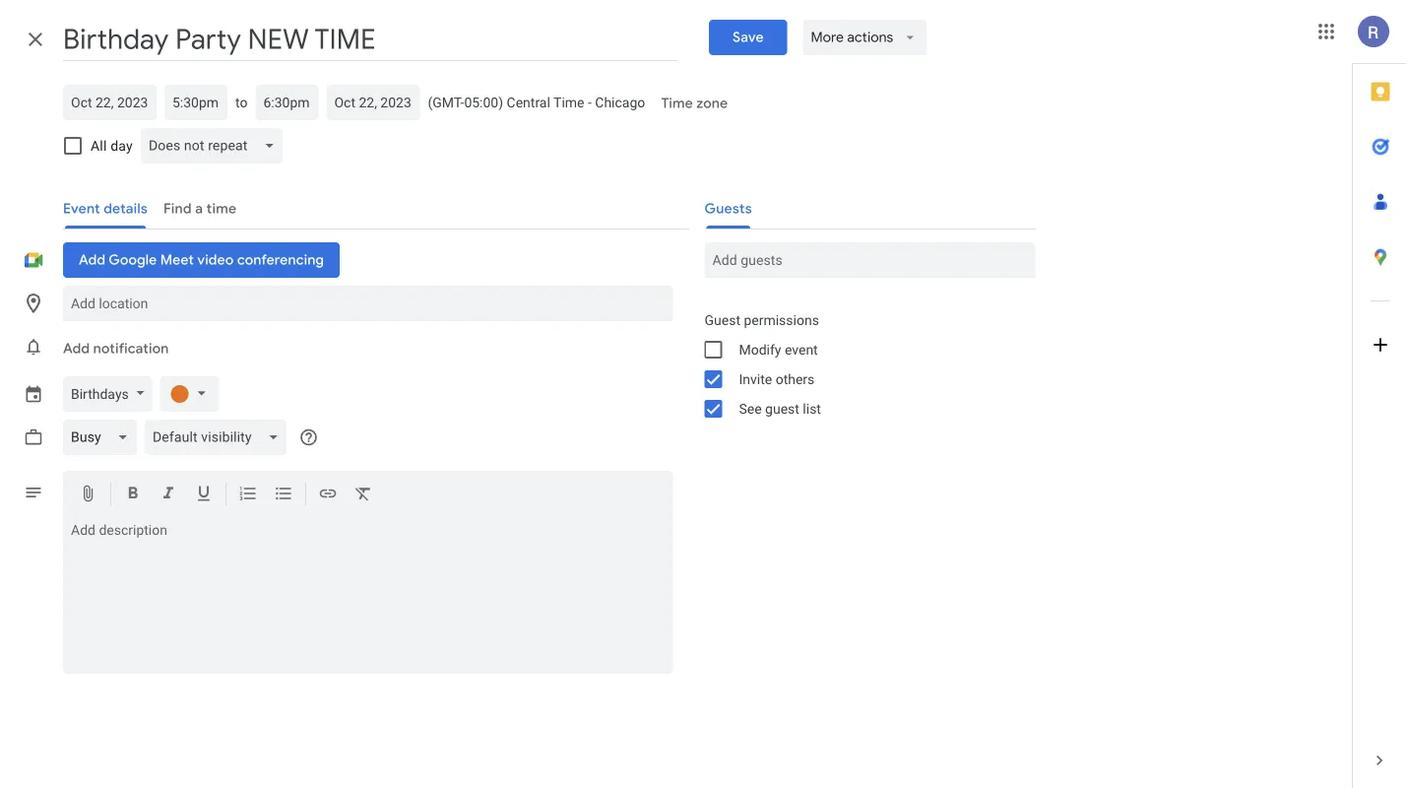 Task type: vqa. For each thing, say whether or not it's contained in the screenshot.
SUN 22
no



Task type: describe. For each thing, give the bounding box(es) containing it.
insert link image
[[318, 484, 338, 507]]

actions
[[848, 29, 894, 46]]

modify event
[[739, 341, 818, 358]]

End date text field
[[334, 91, 412, 114]]

all
[[91, 137, 107, 154]]

guest
[[766, 400, 800, 417]]

time zone
[[661, 95, 728, 112]]

see guest list
[[739, 400, 822, 417]]

notification
[[93, 340, 169, 358]]

save button
[[709, 20, 788, 55]]

underline image
[[194, 484, 214, 507]]

more actions arrow_drop_down
[[811, 29, 920, 46]]

see
[[739, 400, 762, 417]]

chicago
[[595, 94, 646, 110]]

(gmt-05:00) central time - chicago
[[428, 94, 646, 110]]

birthdays
[[71, 386, 129, 402]]

zone
[[696, 95, 728, 112]]

to
[[235, 94, 248, 110]]

central
[[507, 94, 551, 110]]

bulleted list image
[[274, 484, 294, 507]]

invite
[[739, 371, 773, 387]]



Task type: locate. For each thing, give the bounding box(es) containing it.
invite others
[[739, 371, 815, 387]]

add notification button
[[55, 325, 177, 372]]

save
[[733, 29, 764, 46]]

modify
[[739, 341, 782, 358]]

all day
[[91, 137, 133, 154]]

more
[[811, 29, 844, 46]]

remove formatting image
[[354, 484, 373, 507]]

arrow_drop_down
[[902, 29, 920, 46]]

time left zone
[[661, 95, 693, 112]]

Description text field
[[63, 522, 673, 670]]

time inside "button"
[[661, 95, 693, 112]]

(gmt-
[[428, 94, 464, 110]]

group containing guest permissions
[[689, 305, 1036, 424]]

Start time text field
[[172, 91, 220, 114]]

add notification
[[63, 340, 169, 358]]

list
[[803, 400, 822, 417]]

day
[[111, 137, 133, 154]]

guest permissions
[[705, 312, 819, 328]]

others
[[776, 371, 815, 387]]

Start date text field
[[71, 91, 149, 114]]

tab list
[[1354, 64, 1408, 733]]

time zone button
[[653, 86, 736, 121]]

time left -
[[554, 94, 585, 110]]

End time text field
[[263, 91, 311, 114]]

05:00)
[[464, 94, 503, 110]]

numbered list image
[[238, 484, 258, 507]]

-
[[588, 94, 592, 110]]

italic image
[[159, 484, 178, 507]]

0 horizontal spatial time
[[554, 94, 585, 110]]

Title text field
[[63, 18, 678, 61]]

group
[[689, 305, 1036, 424]]

permissions
[[744, 312, 819, 328]]

1 horizontal spatial time
[[661, 95, 693, 112]]

formatting options toolbar
[[63, 471, 673, 519]]

event
[[785, 341, 818, 358]]

Location text field
[[71, 286, 665, 321]]

None field
[[141, 128, 291, 164], [63, 420, 145, 455], [145, 420, 295, 455], [141, 128, 291, 164], [63, 420, 145, 455], [145, 420, 295, 455]]

bold image
[[123, 484, 143, 507]]

guest
[[705, 312, 741, 328]]

time
[[554, 94, 585, 110], [661, 95, 693, 112]]

add
[[63, 340, 90, 358]]

Guests text field
[[713, 242, 1028, 278]]



